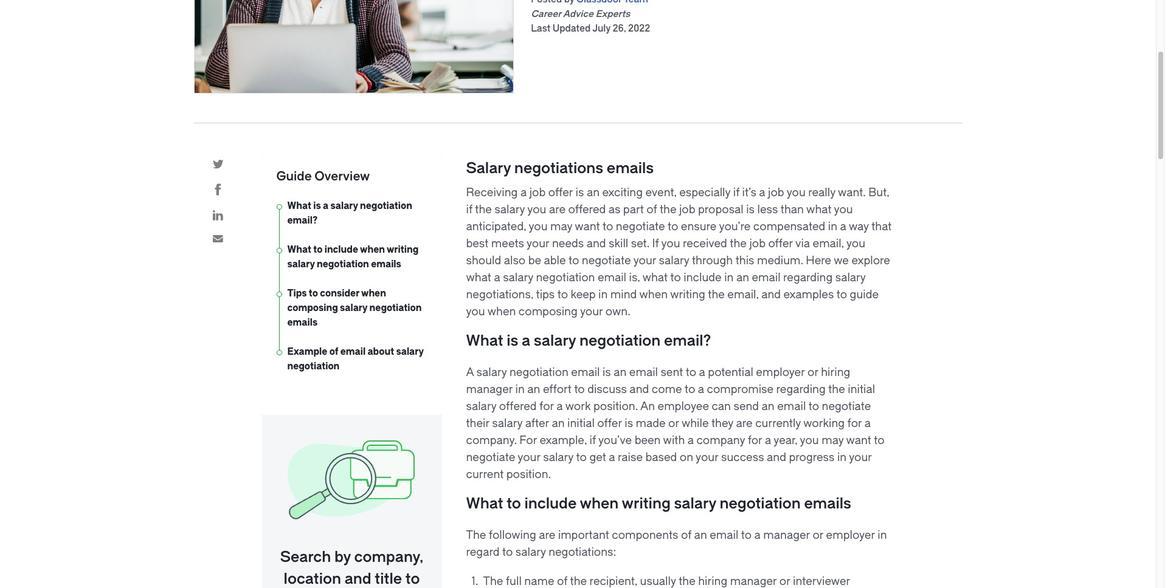 Task type: vqa. For each thing, say whether or not it's contained in the screenshot.
writing within the What to include when writing salary negotiation emails
yes



Task type: locate. For each thing, give the bounding box(es) containing it.
1 vertical spatial what is a salary negotiation email?
[[466, 333, 711, 350]]

a inside the following are important components of an email to a manager or employer in regard to salary negotiations:
[[755, 529, 761, 543]]

made
[[636, 417, 666, 431]]

email inside the following are important components of an email to a manager or employer in regard to salary negotiations:
[[710, 529, 739, 543]]

updated
[[553, 23, 591, 34]]

are right following
[[539, 529, 556, 543]]

what to include when writing salary negotiation emails up the components
[[466, 496, 852, 513]]

tips
[[287, 288, 307, 299]]

example of email about salary negotiation
[[287, 347, 424, 372]]

offered
[[568, 203, 606, 217], [499, 400, 537, 414]]

effort
[[543, 383, 572, 397]]

2 vertical spatial or
[[813, 529, 824, 543]]

your
[[527, 237, 550, 251], [634, 254, 656, 268], [580, 305, 603, 319], [518, 451, 541, 465], [696, 451, 719, 465], [849, 451, 872, 465]]

what
[[287, 201, 311, 212], [287, 245, 311, 255], [466, 333, 503, 350], [466, 496, 503, 513]]

share this post through email image
[[213, 235, 223, 243]]

of right the components
[[681, 529, 692, 543]]

offered left as
[[568, 203, 606, 217]]

2 horizontal spatial offer
[[768, 237, 793, 251]]

0 horizontal spatial email,
[[728, 288, 759, 302]]

an left effort
[[528, 383, 540, 397]]

0 horizontal spatial employer
[[756, 366, 805, 380]]

offered inside a salary negotiation email is an email sent to a potential employer or hiring manager in an effort to discuss and come to a compromise regarding the initial salary offered for a work position. an employee can send an email to negotiate their salary after an initial offer is made or while they are currently working for a company. for example, if you've been with a company for a year, you may want to negotiate your salary to get a raise based on your success and progress in your current position.
[[499, 400, 537, 414]]

search by company, location and title t
[[273, 549, 431, 589]]

regarding down hiring at right
[[776, 383, 826, 397]]

or inside the following are important components of an email to a manager or employer in regard to salary negotiations:
[[813, 529, 824, 543]]

0 vertical spatial want
[[575, 220, 600, 234]]

1 vertical spatial if
[[466, 203, 473, 217]]

an down this
[[737, 271, 749, 285]]

2 vertical spatial if
[[590, 434, 596, 448]]

about
[[368, 347, 394, 358]]

and up an
[[630, 383, 649, 397]]

job up the less
[[768, 186, 784, 200]]

2 vertical spatial writing
[[622, 496, 671, 513]]

negotiation inside tips to consider when composing salary negotiation emails
[[370, 303, 422, 314]]

composing
[[287, 303, 338, 314], [519, 305, 578, 319]]

that
[[872, 220, 892, 234]]

0 horizontal spatial initial
[[567, 417, 595, 431]]

if up get
[[590, 434, 596, 448]]

as
[[609, 203, 621, 217]]

email inside example of email about salary negotiation
[[340, 347, 366, 358]]

your right on
[[696, 451, 719, 465]]

1 horizontal spatial initial
[[848, 383, 875, 397]]

negotiation up about
[[370, 303, 422, 314]]

negotiation down the success
[[720, 496, 801, 513]]

received
[[683, 237, 727, 251]]

for
[[540, 400, 554, 414], [848, 417, 862, 431], [748, 434, 762, 448]]

email? up sent
[[664, 333, 711, 350]]

0 vertical spatial initial
[[848, 383, 875, 397]]

salary negotiations emails
[[466, 160, 654, 177]]

is down salary negotiations emails
[[576, 186, 584, 200]]

negotiate
[[616, 220, 665, 234], [582, 254, 631, 268], [822, 400, 871, 414], [466, 451, 515, 465]]

0 horizontal spatial include
[[325, 245, 358, 255]]

email, up here
[[813, 237, 844, 251]]

2 vertical spatial are
[[539, 529, 556, 543]]

employer inside a salary negotiation email is an email sent to a potential employer or hiring manager in an effort to discuss and come to a compromise regarding the initial salary offered for a work position. an employee can send an email to negotiate their salary after an initial offer is made or while they are currently working for a company. for example, if you've been with a company for a year, you may want to negotiate your salary to get a raise based on your success and progress in your current position.
[[756, 366, 805, 380]]

to
[[603, 220, 613, 234], [668, 220, 678, 234], [313, 245, 323, 255], [569, 254, 579, 268], [671, 271, 681, 285], [309, 288, 318, 299], [558, 288, 568, 302], [837, 288, 847, 302], [686, 366, 697, 380], [574, 383, 585, 397], [685, 383, 695, 397], [809, 400, 819, 414], [874, 434, 885, 448], [576, 451, 587, 465], [507, 496, 521, 513], [741, 529, 752, 543], [502, 546, 513, 560]]

2 horizontal spatial if
[[733, 186, 740, 200]]

1 horizontal spatial what to include when writing salary negotiation emails
[[466, 496, 852, 513]]

the down through at the top of the page
[[708, 288, 725, 302]]

your up be
[[527, 237, 550, 251]]

want
[[575, 220, 600, 234], [846, 434, 871, 448]]

may down working
[[822, 434, 844, 448]]

1 vertical spatial of
[[329, 347, 338, 358]]

position. down discuss
[[594, 400, 638, 414]]

emails inside what to include when writing salary negotiation emails link
[[371, 259, 401, 270]]

career
[[531, 9, 561, 19]]

by
[[335, 549, 351, 566]]

0 horizontal spatial want
[[575, 220, 600, 234]]

and down by
[[345, 571, 371, 588]]

1 horizontal spatial include
[[525, 496, 577, 513]]

if
[[733, 186, 740, 200], [466, 203, 473, 217], [590, 434, 596, 448]]

if down receiving
[[466, 203, 473, 217]]

0 vertical spatial of
[[647, 203, 657, 217]]

composing down tips
[[287, 303, 338, 314]]

1 horizontal spatial employer
[[826, 529, 875, 543]]

emails up "exciting"
[[607, 160, 654, 177]]

1 horizontal spatial email,
[[813, 237, 844, 251]]

1 horizontal spatial of
[[647, 203, 657, 217]]

writing up the components
[[622, 496, 671, 513]]

salary up the following are important components of an email to a manager or employer in regard to salary negotiations:
[[674, 496, 716, 513]]

negotiate down skill
[[582, 254, 631, 268]]

2 vertical spatial for
[[748, 434, 762, 448]]

when down what is a salary negotiation email? link
[[360, 245, 385, 255]]

than
[[781, 203, 804, 217]]

1 vertical spatial want
[[846, 434, 871, 448]]

0 vertical spatial if
[[733, 186, 740, 200]]

are down the send
[[736, 417, 753, 431]]

0 vertical spatial what to include when writing salary negotiation emails
[[287, 245, 419, 270]]

1 horizontal spatial for
[[748, 434, 762, 448]]

include up important
[[525, 496, 577, 513]]

initial down hiring at right
[[848, 383, 875, 397]]

offer up medium.
[[768, 237, 793, 251]]

include inside receiving a job offer is an exciting event, especially if it's a job you really want. but, if the salary you are offered as part of the job proposal is less than what you anticipated, you may want to negotiate to ensure you're compensated in a way that best meets your needs and skill set. if you received the job offer via email, you should also be able to negotiate your salary through this medium. here we explore what a salary negotiation email is, what to include in an email regarding salary negotiations, tips to keep in mind when writing the email, and examples to guide you when composing your own.
[[684, 271, 722, 285]]

be
[[528, 254, 541, 268]]

share this post on linkedin image
[[213, 210, 223, 221]]

0 horizontal spatial of
[[329, 347, 338, 358]]

2 horizontal spatial what
[[807, 203, 832, 217]]

of right example
[[329, 347, 338, 358]]

skill
[[609, 237, 628, 251]]

regarding inside receiving a job offer is an exciting event, especially if it's a job you really want. but, if the salary you are offered as part of the job proposal is less than what you anticipated, you may want to negotiate to ensure you're compensated in a way that best meets your needs and skill set. if you received the job offer via email, you should also be able to negotiate your salary through this medium. here we explore what a salary negotiation email is, what to include in an email regarding salary negotiations, tips to keep in mind when writing the email, and examples to guide you when composing your own.
[[783, 271, 833, 285]]

negotiation inside what is a salary negotiation email?
[[360, 201, 412, 212]]

0 horizontal spatial may
[[550, 220, 572, 234]]

your right progress
[[849, 451, 872, 465]]

0 vertical spatial offer
[[548, 186, 573, 200]]

0 vertical spatial include
[[325, 245, 358, 255]]

include down what is a salary negotiation email? link
[[325, 245, 358, 255]]

get
[[590, 451, 606, 465]]

and inside search by company, location and title t
[[345, 571, 371, 588]]

when down is, at top
[[640, 288, 668, 302]]

negotiation inside example of email about salary negotiation
[[287, 361, 340, 372]]

a salary negotiation email is an email sent to a potential employer or hiring manager in an effort to discuss and come to a compromise regarding the initial salary offered for a work position. an employee can send an email to negotiate their salary after an initial offer is made or while they are currently working for a company. for example, if you've been with a company for a year, you may want to negotiate your salary to get a raise based on your success and progress in your current position.
[[466, 366, 885, 482]]

2 horizontal spatial of
[[681, 529, 692, 543]]

employer
[[756, 366, 805, 380], [826, 529, 875, 543]]

include
[[325, 245, 358, 255], [684, 271, 722, 285], [525, 496, 577, 513]]

0 vertical spatial may
[[550, 220, 572, 234]]

0 horizontal spatial position.
[[507, 468, 551, 482]]

negotiation inside a salary negotiation email is an email sent to a potential employer or hiring manager in an effort to discuss and come to a compromise regarding the initial salary offered for a work position. an employee can send an email to negotiate their salary after an initial offer is made or while they are currently working for a company. for example, if you've been with a company for a year, you may want to negotiate your salary to get a raise based on your success and progress in your current position.
[[510, 366, 569, 380]]

your down for
[[518, 451, 541, 465]]

email,
[[813, 237, 844, 251], [728, 288, 759, 302]]

emails up example
[[287, 318, 318, 328]]

been
[[635, 434, 661, 448]]

1 horizontal spatial manager
[[764, 529, 810, 543]]

you up progress
[[800, 434, 819, 448]]

position. down for
[[507, 468, 551, 482]]

for right working
[[848, 417, 862, 431]]

are inside a salary negotiation email is an email sent to a potential employer or hiring manager in an effort to discuss and come to a compromise regarding the initial salary offered for a work position. an employee can send an email to negotiate their salary after an initial offer is made or while they are currently working for a company. for example, if you've been with a company for a year, you may want to negotiate your salary to get a raise based on your success and progress in your current position.
[[736, 417, 753, 431]]

1 vertical spatial may
[[822, 434, 844, 448]]

writing
[[387, 245, 419, 255], [670, 288, 705, 302], [622, 496, 671, 513]]

salary inside example of email about salary negotiation
[[396, 347, 424, 358]]

for up the success
[[748, 434, 762, 448]]

negotiation down able
[[536, 271, 595, 285]]

a inside what is a salary negotiation email? link
[[323, 201, 329, 212]]

through
[[692, 254, 733, 268]]

ensure
[[681, 220, 717, 234]]

negotiations,
[[466, 288, 533, 302]]

1 vertical spatial writing
[[670, 288, 705, 302]]

2 vertical spatial offer
[[597, 417, 622, 431]]

1 vertical spatial manager
[[764, 529, 810, 543]]

0 vertical spatial for
[[540, 400, 554, 414]]

1 horizontal spatial may
[[822, 434, 844, 448]]

an right the components
[[694, 529, 707, 543]]

salary up anticipated,
[[495, 203, 525, 217]]

2022
[[628, 23, 650, 34]]

0 horizontal spatial email?
[[287, 215, 318, 226]]

especially
[[680, 186, 731, 200]]

1 horizontal spatial composing
[[519, 305, 578, 319]]

should
[[466, 254, 501, 268]]

position.
[[594, 400, 638, 414], [507, 468, 551, 482]]

an inside the following are important components of an email to a manager or employer in regard to salary negotiations:
[[694, 529, 707, 543]]

the down receiving
[[475, 203, 492, 217]]

part
[[623, 203, 644, 217]]

0 vertical spatial are
[[549, 203, 566, 217]]

1 vertical spatial employer
[[826, 529, 875, 543]]

offered inside receiving a job offer is an exciting event, especially if it's a job you really want. but, if the salary you are offered as part of the job proposal is less than what you anticipated, you may want to negotiate to ensure you're compensated in a way that best meets your needs and skill set. if you received the job offer via email, you should also be able to negotiate your salary through this medium. here we explore what a salary negotiation email is, what to include in an email regarding salary negotiations, tips to keep in mind when writing the email, and examples to guide you when composing your own.
[[568, 203, 606, 217]]

emails down what is a salary negotiation email? link
[[371, 259, 401, 270]]

may inside a salary negotiation email is an email sent to a potential employer or hiring manager in an effort to discuss and come to a compromise regarding the initial salary offered for a work position. an employee can send an email to negotiate their salary after an initial offer is made or while they are currently working for a company. for example, if you've been with a company for a year, you may want to negotiate your salary to get a raise based on your success and progress in your current position.
[[822, 434, 844, 448]]

1 horizontal spatial position.
[[594, 400, 638, 414]]

of right part
[[647, 203, 657, 217]]

raise
[[618, 451, 643, 465]]

this
[[736, 254, 755, 268]]

you down negotiations, in the left of the page
[[466, 305, 485, 319]]

discuss
[[588, 383, 627, 397]]

is up discuss
[[603, 366, 611, 380]]

the inside a salary negotiation email is an email sent to a potential employer or hiring manager in an effort to discuss and come to a compromise regarding the initial salary offered for a work position. an employee can send an email to negotiate their salary after an initial offer is made or while they are currently working for a company. for example, if you've been with a company for a year, you may want to negotiate your salary to get a raise based on your success and progress in your current position.
[[829, 383, 845, 397]]

example
[[287, 347, 327, 358]]

salary down overview
[[331, 201, 358, 212]]

of inside the following are important components of an email to a manager or employer in regard to salary negotiations:
[[681, 529, 692, 543]]

1 horizontal spatial want
[[846, 434, 871, 448]]

employer inside the following are important components of an email to a manager or employer in regard to salary negotiations:
[[826, 529, 875, 543]]

a
[[466, 366, 474, 380]]

we
[[834, 254, 849, 268]]

0 vertical spatial employer
[[756, 366, 805, 380]]

salary right a on the left
[[477, 366, 507, 380]]

manager
[[466, 383, 513, 397], [764, 529, 810, 543]]

1 horizontal spatial email?
[[664, 333, 711, 350]]

email
[[598, 271, 627, 285], [752, 271, 781, 285], [340, 347, 366, 358], [571, 366, 600, 380], [629, 366, 658, 380], [777, 400, 806, 414], [710, 529, 739, 543]]

company,
[[354, 549, 423, 566]]

negotiation down overview
[[360, 201, 412, 212]]

offer up you've
[[597, 417, 622, 431]]

salary down the consider
[[340, 303, 368, 314]]

2 vertical spatial of
[[681, 529, 692, 543]]

include inside what to include when writing salary negotiation emails
[[325, 245, 358, 255]]

1 vertical spatial include
[[684, 271, 722, 285]]

1 horizontal spatial if
[[590, 434, 596, 448]]

if
[[652, 237, 659, 251]]

advice
[[563, 9, 594, 19]]

is down guide overview
[[313, 201, 321, 212]]

1 vertical spatial position.
[[507, 468, 551, 482]]

initial down work
[[567, 417, 595, 431]]

2 horizontal spatial include
[[684, 271, 722, 285]]

based
[[646, 451, 677, 465]]

1 horizontal spatial offer
[[597, 417, 622, 431]]

email? down guide
[[287, 215, 318, 226]]

salary down following
[[516, 546, 546, 560]]

salary
[[331, 201, 358, 212], [495, 203, 525, 217], [659, 254, 689, 268], [287, 259, 315, 270], [503, 271, 533, 285], [836, 271, 866, 285], [340, 303, 368, 314], [534, 333, 576, 350], [396, 347, 424, 358], [477, 366, 507, 380], [466, 400, 497, 414], [492, 417, 523, 431], [543, 451, 574, 465], [674, 496, 716, 513], [516, 546, 546, 560]]

0 horizontal spatial composing
[[287, 303, 338, 314]]

0 horizontal spatial manager
[[466, 383, 513, 397]]

what up a on the left
[[466, 333, 503, 350]]

share this post on twitter image
[[213, 160, 224, 169]]

0 vertical spatial manager
[[466, 383, 513, 397]]

to inside tips to consider when composing salary negotiation emails
[[309, 288, 318, 299]]

offer down salary negotiations emails
[[548, 186, 573, 200]]

what is a salary negotiation email? down own.
[[466, 333, 711, 350]]

email, down this
[[728, 288, 759, 302]]

may inside receiving a job offer is an exciting event, especially if it's a job you really want. but, if the salary you are offered as part of the job proposal is less than what you anticipated, you may want to negotiate to ensure you're compensated in a way that best meets your needs and skill set. if you received the job offer via email, you should also be able to negotiate your salary through this medium. here we explore what a salary negotiation email is, what to include in an email regarding salary negotiations, tips to keep in mind when writing the email, and examples to guide you when composing your own.
[[550, 220, 572, 234]]

manager inside a salary negotiation email is an email sent to a potential employer or hiring manager in an effort to discuss and come to a compromise regarding the initial salary offered for a work position. an employee can send an email to negotiate their salary after an initial offer is made or while they are currently working for a company. for example, if you've been with a company for a year, you may want to negotiate your salary to get a raise based on your success and progress in your current position.
[[466, 383, 513, 397]]

when down what to include when writing salary negotiation emails link
[[361, 288, 386, 299]]

compromise
[[707, 383, 774, 397]]

offered up "after"
[[499, 400, 537, 414]]

1 vertical spatial what to include when writing salary negotiation emails
[[466, 496, 852, 513]]

1 vertical spatial offered
[[499, 400, 537, 414]]

the down hiring at right
[[829, 383, 845, 397]]

what down guide
[[287, 201, 311, 212]]

meets
[[491, 237, 524, 251]]

1 vertical spatial regarding
[[776, 383, 826, 397]]

0 vertical spatial regarding
[[783, 271, 833, 285]]

0 horizontal spatial if
[[466, 203, 473, 217]]

negotiate up the set.
[[616, 220, 665, 234]]

what is a salary negotiation email? down overview
[[287, 201, 412, 226]]

writing down through at the top of the page
[[670, 288, 705, 302]]

negotiation down example
[[287, 361, 340, 372]]

an
[[640, 400, 655, 414]]

what
[[807, 203, 832, 217], [466, 271, 491, 285], [643, 271, 668, 285]]

1 horizontal spatial offered
[[568, 203, 606, 217]]

and down year,
[[767, 451, 786, 465]]

writing inside receiving a job offer is an exciting event, especially if it's a job you really want. but, if the salary you are offered as part of the job proposal is less than what you anticipated, you may want to negotiate to ensure you're compensated in a way that best meets your needs and skill set. if you received the job offer via email, you should also be able to negotiate your salary through this medium. here we explore what a salary negotiation email is, what to include in an email regarding salary negotiations, tips to keep in mind when writing the email, and examples to guide you when composing your own.
[[670, 288, 705, 302]]

0 vertical spatial offered
[[568, 203, 606, 217]]

or
[[808, 366, 819, 380], [669, 417, 679, 431], [813, 529, 824, 543]]

what to include when writing salary negotiation emails
[[287, 245, 419, 270], [466, 496, 852, 513]]

and
[[587, 237, 606, 251], [762, 288, 781, 302], [630, 383, 649, 397], [767, 451, 786, 465], [345, 571, 371, 588]]

1 vertical spatial for
[[848, 417, 862, 431]]

0 vertical spatial email?
[[287, 215, 318, 226]]

july
[[593, 23, 611, 34]]

they
[[712, 417, 734, 431]]

2 horizontal spatial for
[[848, 417, 862, 431]]

negotiation
[[360, 201, 412, 212], [317, 259, 369, 270], [536, 271, 595, 285], [370, 303, 422, 314], [580, 333, 661, 350], [287, 361, 340, 372], [510, 366, 569, 380], [720, 496, 801, 513]]

0 horizontal spatial offered
[[499, 400, 537, 414]]

able
[[544, 254, 566, 268]]

include down through at the top of the page
[[684, 271, 722, 285]]

0 horizontal spatial what is a salary negotiation email?
[[287, 201, 412, 226]]

in
[[828, 220, 838, 234], [724, 271, 734, 285], [599, 288, 608, 302], [516, 383, 525, 397], [837, 451, 847, 465], [878, 529, 887, 543]]

salary up company.
[[492, 417, 523, 431]]

a
[[521, 186, 527, 200], [759, 186, 766, 200], [323, 201, 329, 212], [840, 220, 847, 234], [494, 271, 500, 285], [522, 333, 531, 350], [699, 366, 705, 380], [698, 383, 704, 397], [557, 400, 563, 414], [865, 417, 871, 431], [688, 434, 694, 448], [765, 434, 771, 448], [609, 451, 615, 465], [755, 529, 761, 543]]

of inside example of email about salary negotiation
[[329, 347, 338, 358]]

1 vertical spatial are
[[736, 417, 753, 431]]

emails
[[607, 160, 654, 177], [371, 259, 401, 270], [287, 318, 318, 328], [804, 496, 852, 513]]

your down the set.
[[634, 254, 656, 268]]

negotiation up effort
[[510, 366, 569, 380]]



Task type: describe. For each thing, give the bounding box(es) containing it.
1 vertical spatial initial
[[567, 417, 595, 431]]

work
[[566, 400, 591, 414]]

salary down also
[[503, 271, 533, 285]]

want.
[[838, 186, 866, 200]]

while
[[682, 417, 709, 431]]

an up example, on the bottom of page
[[552, 417, 565, 431]]

you down want.
[[834, 203, 853, 217]]

26,
[[613, 23, 626, 34]]

last
[[531, 23, 551, 34]]

your down keep
[[580, 305, 603, 319]]

send
[[734, 400, 759, 414]]

and down medium.
[[762, 288, 781, 302]]

the down event,
[[660, 203, 677, 217]]

consider
[[320, 288, 359, 299]]

event,
[[646, 186, 677, 200]]

current
[[466, 468, 504, 482]]

salary
[[466, 160, 511, 177]]

1 vertical spatial or
[[669, 417, 679, 431]]

the down you're
[[730, 237, 747, 251]]

for
[[520, 434, 537, 448]]

title
[[375, 571, 402, 588]]

mind
[[611, 288, 637, 302]]

manager inside the following are important components of an email to a manager or employer in regard to salary negotiations:
[[764, 529, 810, 543]]

compensated
[[754, 220, 826, 234]]

0 horizontal spatial what
[[466, 271, 491, 285]]

negotiate up working
[[822, 400, 871, 414]]

1 vertical spatial email?
[[664, 333, 711, 350]]

you up the than
[[787, 186, 806, 200]]

really
[[808, 186, 836, 200]]

their
[[466, 417, 490, 431]]

company
[[697, 434, 745, 448]]

what to include when writing salary negotiation emails link
[[287, 243, 430, 286]]

guide
[[276, 170, 312, 184]]

1 horizontal spatial what is a salary negotiation email?
[[466, 333, 711, 350]]

negotiations:
[[549, 546, 616, 560]]

regarding inside a salary negotiation email is an email sent to a potential employer or hiring manager in an effort to discuss and come to a compromise regarding the initial salary offered for a work position. an employee can send an email to negotiate their salary after an initial offer is made or while they are currently working for a company. for example, if you've been with a company for a year, you may want to negotiate your salary to get a raise based on your success and progress in your current position.
[[776, 383, 826, 397]]

way
[[849, 220, 869, 234]]

needs
[[552, 237, 584, 251]]

composing inside receiving a job offer is an exciting event, especially if it's a job you really want. but, if the salary you are offered as part of the job proposal is less than what you anticipated, you may want to negotiate to ensure you're compensated in a way that best meets your needs and skill set. if you received the job offer via email, you should also be able to negotiate your salary through this medium. here we explore what a salary negotiation email is, what to include in an email regarding salary negotiations, tips to keep in mind when writing the email, and examples to guide you when composing your own.
[[519, 305, 578, 319]]

important
[[558, 529, 609, 543]]

you down negotiations
[[528, 203, 546, 217]]

sent
[[661, 366, 683, 380]]

proposal
[[698, 203, 744, 217]]

negotiations
[[514, 160, 603, 177]]

experts
[[596, 9, 630, 19]]

1 vertical spatial offer
[[768, 237, 793, 251]]

an up currently
[[762, 400, 775, 414]]

you up be
[[529, 220, 548, 234]]

exciting
[[602, 186, 643, 200]]

negotiation inside what to include when writing salary negotiation emails
[[317, 259, 369, 270]]

potential
[[708, 366, 754, 380]]

year,
[[774, 434, 798, 448]]

is,
[[629, 271, 640, 285]]

0 vertical spatial writing
[[387, 245, 419, 255]]

salary down 'tips'
[[534, 333, 576, 350]]

0 vertical spatial or
[[808, 366, 819, 380]]

search by company, location and title t link
[[262, 415, 442, 589]]

employee
[[658, 400, 709, 414]]

is left made at right
[[625, 417, 633, 431]]

receiving
[[466, 186, 518, 200]]

tips to consider when composing salary negotiation emails link
[[287, 286, 430, 345]]

and left skill
[[587, 237, 606, 251]]

also
[[504, 254, 526, 268]]

following
[[489, 529, 536, 543]]

job down negotiations
[[530, 186, 546, 200]]

progress
[[789, 451, 835, 465]]

if inside a salary negotiation email is an email sent to a potential employer or hiring manager in an effort to discuss and come to a compromise regarding the initial salary offered for a work position. an employee can send an email to negotiate their salary after an initial offer is made or while they are currently working for a company. for example, if you've been with a company for a year, you may want to negotiate your salary to get a raise based on your success and progress in your current position.
[[590, 434, 596, 448]]

hiring
[[821, 366, 851, 380]]

negotiation down own.
[[580, 333, 661, 350]]

share this post on facebook image
[[215, 184, 221, 196]]

an up discuss
[[614, 366, 627, 380]]

job up this
[[750, 237, 766, 251]]

you inside a salary negotiation email is an email sent to a potential employer or hiring manager in an effort to discuss and come to a compromise regarding the initial salary offered for a work position. an employee can send an email to negotiate their salary after an initial offer is made or while they are currently working for a company. for example, if you've been with a company for a year, you may want to negotiate your salary to get a raise based on your success and progress in your current position.
[[800, 434, 819, 448]]

best
[[466, 237, 489, 251]]

guide overview
[[276, 170, 370, 184]]

currently
[[756, 417, 801, 431]]

company.
[[466, 434, 517, 448]]

own.
[[606, 305, 631, 319]]

can
[[712, 400, 731, 414]]

receiving a job offer is an exciting event, especially if it's a job you really want. but, if the salary you are offered as part of the job proposal is less than what you anticipated, you may want to negotiate to ensure you're compensated in a way that best meets your needs and skill set. if you received the job offer via email, you should also be able to negotiate your salary through this medium. here we explore what a salary negotiation email is, what to include in an email regarding salary negotiations, tips to keep in mind when writing the email, and examples to guide you when composing your own.
[[466, 186, 892, 319]]

emails inside tips to consider when composing salary negotiation emails
[[287, 318, 318, 328]]

via
[[796, 237, 810, 251]]

example,
[[540, 434, 587, 448]]

want inside a salary negotiation email is an email sent to a potential employer or hiring manager in an effort to discuss and come to a compromise regarding the initial salary offered for a work position. an employee can send an email to negotiate their salary after an initial offer is made or while they are currently working for a company. for example, if you've been with a company for a year, you may want to negotiate your salary to get a raise based on your success and progress in your current position.
[[846, 434, 871, 448]]

with
[[663, 434, 685, 448]]

when down negotiations, in the left of the page
[[488, 305, 516, 319]]

emails down progress
[[804, 496, 852, 513]]

career advice experts last updated july 26, 2022
[[531, 9, 650, 34]]

when inside tips to consider when composing salary negotiation emails
[[361, 288, 386, 299]]

1 vertical spatial email,
[[728, 288, 759, 302]]

you down way
[[847, 237, 866, 251]]

what down "current"
[[466, 496, 503, 513]]

search
[[280, 549, 331, 566]]

overview
[[315, 170, 370, 184]]

come
[[652, 383, 682, 397]]

success
[[721, 451, 764, 465]]

after
[[525, 417, 549, 431]]

negotiation inside receiving a job offer is an exciting event, especially if it's a job you really want. but, if the salary you are offered as part of the job proposal is less than what you anticipated, you may want to negotiate to ensure you're compensated in a way that best meets your needs and skill set. if you received the job offer via email, you should also be able to negotiate your salary through this medium. here we explore what a salary negotiation email is, what to include in an email regarding salary negotiations, tips to keep in mind when writing the email, and examples to guide you when composing your own.
[[536, 271, 595, 285]]

when up important
[[580, 496, 619, 513]]

tips to consider when composing salary negotiation emails
[[287, 288, 422, 328]]

you're
[[719, 220, 751, 234]]

want inside receiving a job offer is an exciting event, especially if it's a job you really want. but, if the salary you are offered as part of the job proposal is less than what you anticipated, you may want to negotiate to ensure you're compensated in a way that best meets your needs and skill set. if you received the job offer via email, you should also be able to negotiate your salary through this medium. here we explore what a salary negotiation email is, what to include in an email regarding salary negotiations, tips to keep in mind when writing the email, and examples to guide you when composing your own.
[[575, 220, 600, 234]]

examples
[[784, 288, 834, 302]]

regard
[[466, 546, 500, 560]]

2 vertical spatial include
[[525, 496, 577, 513]]

salary up tips
[[287, 259, 315, 270]]

explore
[[852, 254, 890, 268]]

salary up their
[[466, 400, 497, 414]]

0 horizontal spatial what to include when writing salary negotiation emails
[[287, 245, 419, 270]]

salary down received
[[659, 254, 689, 268]]

0 vertical spatial position.
[[594, 400, 638, 414]]

salary down we at right
[[836, 271, 866, 285]]

0 vertical spatial email,
[[813, 237, 844, 251]]

salary inside tips to consider when composing salary negotiation emails
[[340, 303, 368, 314]]

the
[[466, 529, 486, 543]]

job up ensure
[[679, 203, 696, 217]]

0 vertical spatial what is a salary negotiation email?
[[287, 201, 412, 226]]

composing inside tips to consider when composing salary negotiation emails
[[287, 303, 338, 314]]

of inside receiving a job offer is an exciting event, especially if it's a job you really want. but, if the salary you are offered as part of the job proposal is less than what you anticipated, you may want to negotiate to ensure you're compensated in a way that best meets your needs and skill set. if you received the job offer via email, you should also be able to negotiate your salary through this medium. here we explore what a salary negotiation email is, what to include in an email regarding salary negotiations, tips to keep in mind when writing the email, and examples to guide you when composing your own.
[[647, 203, 657, 217]]

example of email about salary negotiation link
[[287, 345, 430, 389]]

on
[[680, 451, 693, 465]]

in inside the following are important components of an email to a manager or employer in regard to salary negotiations:
[[878, 529, 887, 543]]

salary down example, on the bottom of page
[[543, 451, 574, 465]]

is down the it's
[[746, 203, 755, 217]]

it's
[[742, 186, 757, 200]]

keep
[[571, 288, 596, 302]]

are inside receiving a job offer is an exciting event, especially if it's a job you really want. but, if the salary you are offered as part of the job proposal is less than what you anticipated, you may want to negotiate to ensure you're compensated in a way that best meets your needs and skill set. if you received the job offer via email, you should also be able to negotiate your salary through this medium. here we explore what a salary negotiation email is, what to include in an email regarding salary negotiations, tips to keep in mind when writing the email, and examples to guide you when composing your own.
[[549, 203, 566, 217]]

you right if at the top of page
[[661, 237, 680, 251]]

negotiate down company.
[[466, 451, 515, 465]]

email? inside what is a salary negotiation email?
[[287, 215, 318, 226]]

offer inside a salary negotiation email is an email sent to a potential employer or hiring manager in an effort to discuss and come to a compromise regarding the initial salary offered for a work position. an employee can send an email to negotiate their salary after an initial offer is made or while they are currently working for a company. for example, if you've been with a company for a year, you may want to negotiate your salary to get a raise based on your success and progress in your current position.
[[597, 417, 622, 431]]

0 horizontal spatial for
[[540, 400, 554, 414]]

is inside what is a salary negotiation email?
[[313, 201, 321, 212]]

salary inside the following are important components of an email to a manager or employer in regard to salary negotiations:
[[516, 546, 546, 560]]

is down negotiations, in the left of the page
[[507, 333, 518, 350]]

working
[[804, 417, 845, 431]]

what up tips
[[287, 245, 311, 255]]

are inside the following are important components of an email to a manager or employer in regard to salary negotiations:
[[539, 529, 556, 543]]

an left "exciting"
[[587, 186, 600, 200]]

here
[[806, 254, 832, 268]]

0 horizontal spatial offer
[[548, 186, 573, 200]]

location
[[284, 571, 341, 588]]

1 horizontal spatial what
[[643, 271, 668, 285]]



